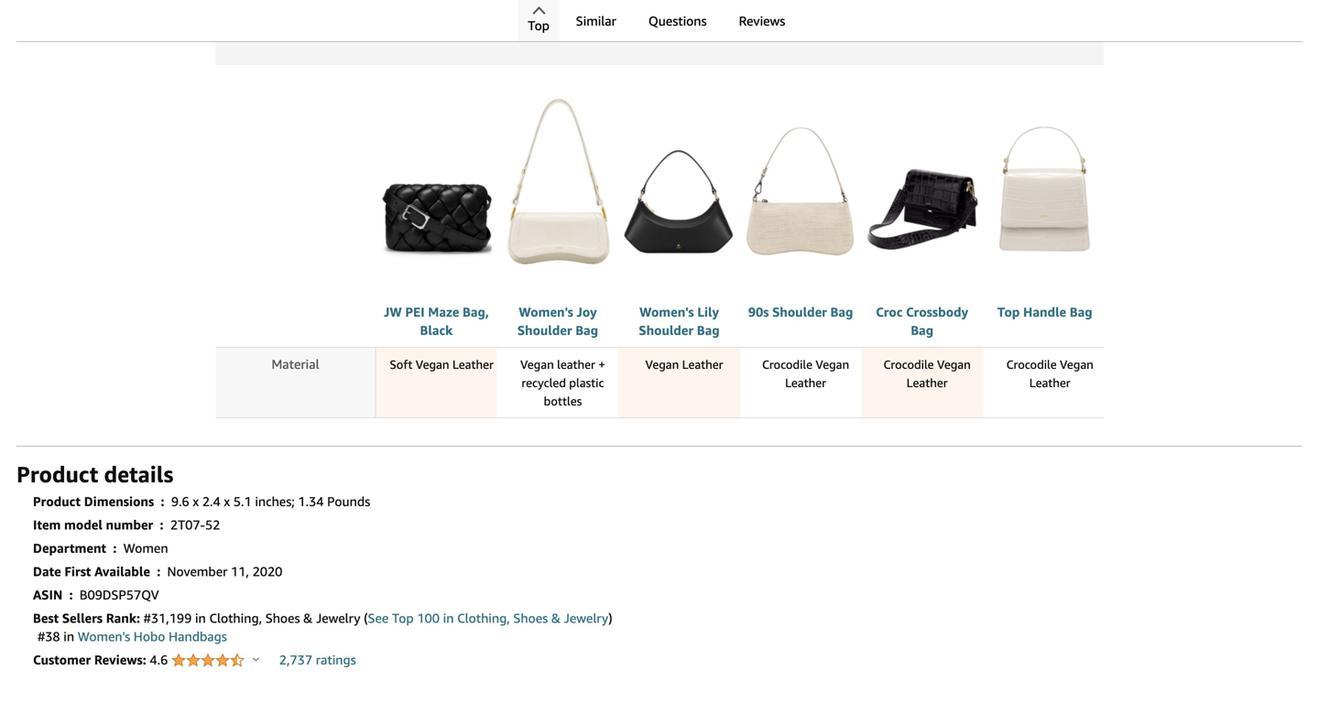 Task type: describe. For each thing, give the bounding box(es) containing it.
reviews:
[[94, 653, 146, 668]]

bag inside 'women's joy shoulder bag'
[[576, 323, 598, 338]]

2 clothing, from the left
[[457, 612, 510, 627]]

bag for top handle bag
[[1070, 305, 1093, 320]]

11,
[[231, 565, 249, 580]]

1 jewelry from the left
[[316, 612, 361, 627]]

top for top handle bag
[[998, 305, 1020, 320]]

customer
[[33, 653, 91, 668]]

november
[[167, 565, 228, 580]]

plastic
[[569, 376, 604, 391]]

‏ up available
[[110, 541, 110, 557]]

3 crocodile from the left
[[1007, 358, 1057, 372]]

top handle bag link
[[998, 305, 1093, 320]]

sellers
[[62, 612, 103, 627]]

‏ left 9.6
[[158, 495, 158, 510]]

2 shoes from the left
[[514, 612, 548, 627]]

top handle bag
[[998, 305, 1093, 320]]

bag for 90s shoulder bag
[[831, 305, 854, 320]]

top handle bags women image
[[988, 78, 1100, 301]]

90s
[[749, 305, 769, 320]]

‎ left 9.6
[[168, 495, 168, 510]]

bag for croc crossbody bag
[[911, 323, 934, 338]]

women's joy shoulder bag link
[[518, 305, 598, 338]]

1 crocodile from the left
[[762, 358, 813, 372]]

vegan leather
[[646, 358, 724, 372]]

1 x from the left
[[193, 495, 199, 510]]

available
[[94, 565, 150, 580]]

: up available
[[113, 541, 117, 557]]

vegan inside vegan leather + recycled plastic bottles
[[520, 358, 554, 372]]

customer reviews:
[[33, 653, 150, 668]]

asin
[[33, 588, 63, 603]]

1.34
[[298, 495, 324, 510]]

popover image
[[253, 658, 259, 662]]

black
[[420, 323, 453, 338]]

+
[[599, 358, 606, 372]]

4 vegan from the left
[[816, 358, 850, 372]]

womens shoulder bag image
[[502, 78, 614, 301]]

1 crossbody bag image from the left
[[381, 78, 492, 301]]

leather down women's lily shoulder bag link
[[682, 358, 724, 372]]

0 vertical spatial jw pei image
[[215, 0, 1104, 65]]

inches;
[[255, 495, 295, 510]]

questions
[[649, 13, 707, 28]]

vegan leather + recycled plastic bottles
[[520, 358, 606, 409]]

leather down '90s shoulder bag' link
[[786, 376, 827, 391]]

52
[[205, 518, 220, 533]]

ratings
[[316, 653, 356, 668]]

bag,
[[463, 305, 489, 320]]

top for top
[[528, 18, 550, 33]]

joy
[[577, 305, 597, 320]]

details
[[104, 462, 173, 488]]

1 vegan from the left
[[416, 358, 450, 372]]

date
[[33, 565, 61, 580]]

5.1
[[233, 495, 252, 510]]

‏ up women
[[157, 518, 157, 533]]

crossbody
[[906, 305, 969, 320]]

see top 100 in clothing, shoes & jewelry link
[[368, 612, 609, 627]]

handbags
[[169, 630, 227, 645]]

3 vegan from the left
[[646, 358, 679, 372]]

2.4
[[202, 495, 221, 510]]

women's inside product details product dimensions                                     ‏                                         :                                     ‎ 9.6 x 2.4 x 5.1 inches; 1.34 pounds item model number                                     ‏                                         :                                     ‎ 2t07-52 department                                     ‏                                         :                                     ‎ women date first available                                     ‏                                         :                                     ‎ november 11, 2020 asin                                     ‏                                         :                                     ‎ b09dsp57qv best sellers rank: #31,199 in clothing, shoes & jewelry ( see top 100 in clothing, shoes & jewelry ) #38 in women's hobo handbags
[[78, 630, 130, 645]]

rank:
[[106, 612, 140, 627]]

reviews
[[739, 13, 786, 28]]

2,737 ratings
[[279, 653, 356, 668]]

2 jewelry from the left
[[564, 612, 609, 627]]

bag inside women's lily shoulder bag
[[697, 323, 720, 338]]

first
[[64, 565, 91, 580]]

model
[[64, 518, 103, 533]]

90s shoulder bag
[[749, 305, 854, 320]]

2,737 ratings link
[[279, 653, 356, 668]]

women
[[123, 541, 168, 557]]

jw pei maze bag, black
[[384, 305, 489, 338]]

‎ down women
[[164, 565, 164, 580]]

2 crocodile from the left
[[884, 358, 934, 372]]

product details product dimensions                                     ‏                                         :                                     ‎ 9.6 x 2.4 x 5.1 inches; 1.34 pounds item model number                                     ‏                                         :                                     ‎ 2t07-52 department                                     ‏                                         :                                     ‎ women date first available                                     ‏                                         :                                     ‎ november 11, 2020 asin                                     ‏                                         :                                     ‎ b09dsp57qv best sellers rank: #31,199 in clothing, shoes & jewelry ( see top 100 in clothing, shoes & jewelry ) #38 in women's hobo handbags
[[16, 462, 613, 645]]

)
[[609, 612, 613, 627]]

pounds
[[327, 495, 370, 510]]

‎ left 2t07- in the bottom left of the page
[[167, 518, 167, 533]]

: left 9.6
[[161, 495, 165, 510]]

similar
[[576, 13, 617, 28]]

9.6
[[171, 495, 189, 510]]

0 vertical spatial product
[[16, 462, 98, 488]]

croc
[[876, 305, 903, 320]]

1 clothing, from the left
[[209, 612, 262, 627]]

1 & from the left
[[304, 612, 313, 627]]

‏ right asin
[[66, 588, 66, 603]]

women's joy shoulder bag
[[518, 305, 598, 338]]

item
[[33, 518, 61, 533]]

leather
[[557, 358, 596, 372]]



Task type: locate. For each thing, give the bounding box(es) containing it.
‏ down women
[[154, 565, 154, 580]]

crocodile vegan leather down the top handle bag
[[1007, 358, 1094, 391]]

clothing,
[[209, 612, 262, 627], [457, 612, 510, 627]]

see
[[368, 612, 389, 627]]

bag down joy
[[576, 323, 598, 338]]

soft
[[390, 358, 413, 372]]

dimensions
[[84, 495, 154, 510]]

0 horizontal spatial women's
[[78, 630, 130, 645]]

1 crocodile vegan leather from the left
[[762, 358, 850, 391]]

90s shoulder bag link
[[749, 305, 854, 320]]

1 horizontal spatial jewelry
[[564, 612, 609, 627]]

number
[[106, 518, 153, 533]]

women's hobo handbags link
[[78, 630, 227, 645]]

0 horizontal spatial shoulder
[[518, 323, 572, 338]]

x right 2.4
[[224, 495, 230, 510]]

clothing, right 100
[[457, 612, 510, 627]]

2,737
[[279, 653, 313, 668]]

#38
[[38, 630, 60, 645]]

crocodile
[[762, 358, 813, 372], [884, 358, 934, 372], [1007, 358, 1057, 372]]

bag
[[831, 305, 854, 320], [1070, 305, 1093, 320], [576, 323, 598, 338], [697, 323, 720, 338], [911, 323, 934, 338]]

department
[[33, 541, 106, 557]]

women's inside 'women's joy shoulder bag'
[[519, 305, 574, 320]]

1 horizontal spatial women's
[[519, 305, 574, 320]]

: left 2t07- in the bottom left of the page
[[160, 518, 164, 533]]

1 shoes from the left
[[266, 612, 300, 627]]

0 horizontal spatial crossbody bag image
[[381, 78, 492, 301]]

0 horizontal spatial crocodile vegan leather
[[762, 358, 850, 391]]

1 vertical spatial product
[[33, 495, 81, 510]]

product
[[16, 462, 98, 488], [33, 495, 81, 510]]

‏
[[158, 495, 158, 510], [157, 518, 157, 533], [110, 541, 110, 557], [154, 565, 154, 580], [66, 588, 66, 603]]

in right #38 at left bottom
[[63, 630, 74, 645]]

women's left lily
[[640, 305, 694, 320]]

5 vegan from the left
[[938, 358, 971, 372]]

0 horizontal spatial shoes
[[266, 612, 300, 627]]

crocodile vegan leather
[[762, 358, 850, 391], [884, 358, 971, 391], [1007, 358, 1094, 391]]

2 & from the left
[[552, 612, 561, 627]]

jewelry
[[316, 612, 361, 627], [564, 612, 609, 627]]

x left 2.4
[[193, 495, 199, 510]]

0 horizontal spatial &
[[304, 612, 313, 627]]

in up handbags
[[195, 612, 206, 627]]

‎ down first
[[76, 588, 76, 603]]

maze
[[428, 305, 459, 320]]

leather down black
[[453, 358, 494, 372]]

top inside product details product dimensions                                     ‏                                         :                                     ‎ 9.6 x 2.4 x 5.1 inches; 1.34 pounds item model number                                     ‏                                         :                                     ‎ 2t07-52 department                                     ‏                                         :                                     ‎ women date first available                                     ‏                                         :                                     ‎ november 11, 2020 asin                                     ‏                                         :                                     ‎ b09dsp57qv best sellers rank: #31,199 in clothing, shoes & jewelry ( see top 100 in clothing, shoes & jewelry ) #38 in women's hobo handbags
[[392, 612, 414, 627]]

1 horizontal spatial crocodile
[[884, 358, 934, 372]]

1 horizontal spatial crossbody bag image
[[867, 78, 978, 301]]

recycled
[[522, 376, 566, 391]]

bottles
[[544, 395, 582, 409]]

shoulder up vegan leather on the bottom of the page
[[639, 323, 694, 338]]

‎
[[168, 495, 168, 510], [167, 518, 167, 533], [120, 541, 120, 557], [164, 565, 164, 580], [76, 588, 76, 603]]

2 horizontal spatial crocodile vegan leather
[[1007, 358, 1094, 391]]

in right 100
[[443, 612, 454, 627]]

2 x from the left
[[224, 495, 230, 510]]

soft vegan leather
[[390, 358, 494, 372]]

0 horizontal spatial in
[[63, 630, 74, 645]]

croc crossbody bag link
[[876, 305, 969, 338]]

x
[[193, 495, 199, 510], [224, 495, 230, 510]]

1 horizontal spatial in
[[195, 612, 206, 627]]

1 vertical spatial top
[[998, 305, 1020, 320]]

: right asin
[[69, 588, 73, 603]]

leather down croc crossbody bag link
[[907, 376, 948, 391]]

clothing, up handbags
[[209, 612, 262, 627]]

women's inside women's lily shoulder bag
[[640, 305, 694, 320]]

1 horizontal spatial &
[[552, 612, 561, 627]]

shoulder
[[773, 305, 827, 320], [518, 323, 572, 338], [639, 323, 694, 338]]

1 horizontal spatial shoes
[[514, 612, 548, 627]]

3 crocodile vegan leather from the left
[[1007, 358, 1094, 391]]

top left handle in the right top of the page
[[998, 305, 1020, 320]]

women's lily shoulder bag
[[639, 305, 720, 338]]

crocodile vegan leather down '90s shoulder bag' link
[[762, 358, 850, 391]]

2 crossbody bag image from the left
[[867, 78, 978, 301]]

vegan up "recycled"
[[520, 358, 554, 372]]

2 vertical spatial top
[[392, 612, 414, 627]]

100
[[417, 612, 440, 627]]

jw
[[384, 305, 402, 320]]

shoulder for women's joy shoulder bag
[[518, 323, 572, 338]]

1 horizontal spatial top
[[528, 18, 550, 33]]

shoulder inside women's lily shoulder bag
[[639, 323, 694, 338]]

vegan down women's lily shoulder bag link
[[646, 358, 679, 372]]

shoulder right 90s
[[773, 305, 827, 320]]

b09dsp57qv
[[80, 588, 159, 603]]

crocodile down croc crossbody bag link
[[884, 358, 934, 372]]

(
[[364, 612, 368, 627]]

: down women
[[157, 565, 161, 580]]

0 horizontal spatial top
[[392, 612, 414, 627]]

vegan
[[416, 358, 450, 372], [520, 358, 554, 372], [646, 358, 679, 372], [816, 358, 850, 372], [938, 358, 971, 372], [1060, 358, 1094, 372]]

crocodile down handle in the right top of the page
[[1007, 358, 1057, 372]]

2 horizontal spatial women's
[[640, 305, 694, 320]]

women's left joy
[[519, 305, 574, 320]]

women's down rank:
[[78, 630, 130, 645]]

bag right handle in the right top of the page
[[1070, 305, 1093, 320]]

2 vegan from the left
[[520, 358, 554, 372]]

0 horizontal spatial clothing,
[[209, 612, 262, 627]]

vegan right soft
[[416, 358, 450, 372]]

1 horizontal spatial crocodile vegan leather
[[884, 358, 971, 391]]

1 horizontal spatial clothing,
[[457, 612, 510, 627]]

jw pei maze bag, black link
[[384, 305, 489, 338]]

bag inside croc crossbody bag
[[911, 323, 934, 338]]

2 horizontal spatial in
[[443, 612, 454, 627]]

2020
[[253, 565, 283, 580]]

handle
[[1024, 305, 1067, 320]]

2 crocodile vegan leather from the left
[[884, 358, 971, 391]]

& left )
[[552, 612, 561, 627]]

women's lily shoulder bag link
[[639, 305, 720, 338]]

lily
[[698, 305, 719, 320]]

:
[[161, 495, 165, 510], [160, 518, 164, 533], [113, 541, 117, 557], [157, 565, 161, 580], [69, 588, 73, 603]]

4.6 button
[[150, 653, 259, 671]]

shoulder inside 'women's joy shoulder bag'
[[518, 323, 572, 338]]

women's
[[519, 305, 574, 320], [640, 305, 694, 320], [78, 630, 130, 645]]

bag down lily
[[697, 323, 720, 338]]

2 horizontal spatial shoulder
[[773, 305, 827, 320]]

crossbody bag image
[[381, 78, 492, 301], [867, 78, 978, 301]]

&
[[304, 612, 313, 627], [552, 612, 561, 627]]

top
[[528, 18, 550, 33], [998, 305, 1020, 320], [392, 612, 414, 627]]

hobo
[[134, 630, 165, 645]]

women's for women's joy shoulder bag
[[519, 305, 574, 320]]

1 horizontal spatial shoulder
[[639, 323, 694, 338]]

shoulder for women's lily shoulder bag
[[639, 323, 694, 338]]

jw pei image
[[215, 0, 1104, 65], [745, 78, 857, 301]]

0 horizontal spatial jewelry
[[316, 612, 361, 627]]

best
[[33, 612, 59, 627]]

leather
[[453, 358, 494, 372], [682, 358, 724, 372], [786, 376, 827, 391], [907, 376, 948, 391], [1030, 376, 1071, 391]]

‎ up available
[[120, 541, 120, 557]]

vegan down the top handle bag
[[1060, 358, 1094, 372]]

2t07-
[[170, 518, 205, 533]]

leather down the top handle bag
[[1030, 376, 1071, 391]]

croc crossbody bag
[[876, 305, 969, 338]]

0 horizontal spatial crocodile
[[762, 358, 813, 372]]

top left "similar"
[[528, 18, 550, 33]]

vegan down croc crossbody bag link
[[938, 358, 971, 372]]

shoes up '2,737'
[[266, 612, 300, 627]]

& up the 2,737 ratings
[[304, 612, 313, 627]]

crocodile down 90s shoulder bag
[[762, 358, 813, 372]]

vegan down '90s shoulder bag' link
[[816, 358, 850, 372]]

pei
[[405, 305, 425, 320]]

material
[[272, 357, 319, 372]]

bag left croc
[[831, 305, 854, 320]]

crocodile vegan leather down croc crossbody bag link
[[884, 358, 971, 391]]

shoes left )
[[514, 612, 548, 627]]

2 horizontal spatial crocodile
[[1007, 358, 1057, 372]]

6 vegan from the left
[[1060, 358, 1094, 372]]

women's for women's lily shoulder bag
[[640, 305, 694, 320]]

1 horizontal spatial x
[[224, 495, 230, 510]]

shoes
[[266, 612, 300, 627], [514, 612, 548, 627]]

in
[[195, 612, 206, 627], [443, 612, 454, 627], [63, 630, 74, 645]]

0 horizontal spatial x
[[193, 495, 199, 510]]

#31,199
[[144, 612, 192, 627]]

1 vertical spatial jw pei image
[[745, 78, 857, 301]]

4.6
[[150, 653, 171, 668]]

2 horizontal spatial top
[[998, 305, 1020, 320]]

shoulder up leather
[[518, 323, 572, 338]]

0 vertical spatial top
[[528, 18, 550, 33]]

bag down crossbody
[[911, 323, 934, 338]]

top right the 'see'
[[392, 612, 414, 627]]

lily shoulder bag image
[[624, 78, 735, 301]]



Task type: vqa. For each thing, say whether or not it's contained in the screenshot.
Lists
no



